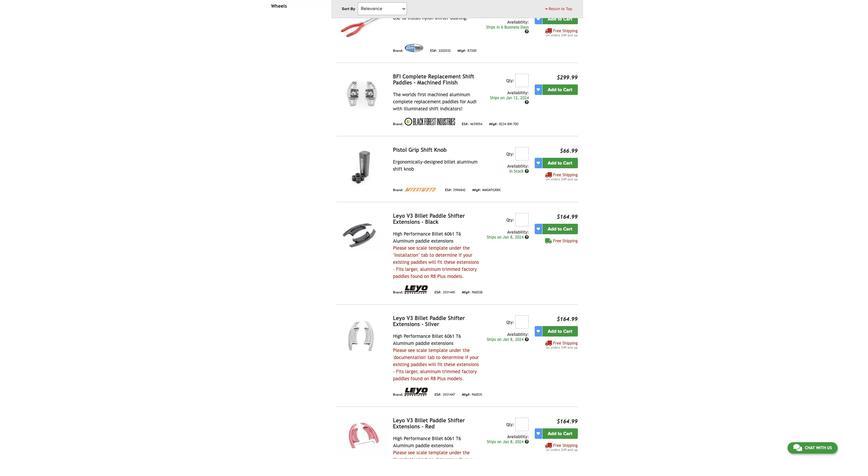 Task type: describe. For each thing, give the bounding box(es) containing it.
fits for leyo v3 billet paddle shifter extensions - silver
[[397, 369, 404, 375]]

use
[[393, 15, 401, 20]]

add to wish list image for pistol grip shift knob
[[537, 161, 541, 165]]

black forest industries - corporate logo image
[[405, 118, 456, 126]]

6 cart from the top
[[564, 431, 573, 437]]

5 free from the top
[[554, 444, 562, 448]]

finish
[[443, 79, 458, 86]]

pa003s
[[472, 393, 483, 397]]

t6 for leyo v3 billet paddle shifter extensions - black
[[456, 231, 462, 237]]

in stock
[[510, 169, 525, 174]]

paddle for black
[[430, 213, 447, 219]]

free for leyo v3 billet paddle shifter extensions - silver
[[554, 341, 562, 346]]

stock
[[514, 169, 524, 174]]

question circle image for $299.99
[[525, 100, 529, 105]]

- inside high performance billet 6061 t6 aluminum paddle extensions please see scale template under the "installation" tab to determine if your existing paddles will fit these extensions - fits larger, aluminum trimmed factory paddles found on r8 plus models.
[[393, 267, 395, 272]]

700
[[514, 122, 519, 126]]

on inside high performance billet 6061 t6 aluminum paddle extensions please see scale template under the "installation" tab to determine if your existing paddles will fit these extensions - fits larger, aluminum trimmed factory paddles found on r8 plus models.
[[425, 274, 430, 279]]

the for leyo v3 billet paddle shifter extensions - red
[[463, 450, 470, 456]]

in
[[510, 169, 513, 174]]

trimmed for black
[[443, 267, 461, 272]]

shifter bushing installer
[[393, 3, 454, 9]]

8w-
[[508, 122, 514, 126]]

leyo v3 billet paddle shifter extensions - black link
[[393, 213, 465, 225]]

see for silver
[[408, 348, 415, 353]]

leyo v3 billet paddle shifter extensions - red link
[[393, 418, 465, 430]]

the for leyo v3 billet paddle shifter extensions - black
[[463, 246, 470, 251]]

by
[[351, 6, 356, 11]]

4659054
[[471, 122, 483, 126]]

caret up image
[[546, 7, 548, 11]]

plus for black
[[438, 274, 446, 279]]

please for leyo v3 billet paddle shifter extensions - red
[[393, 450, 407, 456]]

t6 for leyo v3 billet paddle shifter extensions - red
[[456, 436, 462, 442]]

return to top
[[548, 6, 573, 11]]

5 add to wish list image from the top
[[537, 432, 541, 436]]

shipping for pistol grip shift knob
[[563, 173, 578, 177]]

wheels link
[[270, 1, 319, 12]]

leyo for leyo v3 billet paddle shifter extensions - red
[[393, 418, 405, 424]]

free shipping on orders $49 and up for shifter bushing installer
[[547, 29, 578, 37]]

red
[[426, 424, 435, 430]]

and for leyo v3 billet paddle shifter extensions - silver
[[568, 346, 574, 350]]

- inside leyo v3 billet paddle shifter extensions - red
[[422, 424, 424, 430]]

6
[[502, 25, 504, 30]]

shifter for leyo v3 billet paddle shifter extensions - red
[[448, 418, 465, 424]]

us
[[828, 446, 833, 451]]

ships for leyo v3 billet paddle shifter extensions - silver
[[487, 338, 497, 342]]

add to cart for leyo v3 billet paddle shifter extensions - black
[[548, 226, 573, 232]]

performance for black
[[404, 231, 431, 237]]

extensions for leyo v3 billet paddle shifter extensions - black
[[432, 238, 454, 244]]

scale for silver
[[417, 348, 428, 353]]

baum tools - corporate logo image
[[405, 44, 424, 52]]

audi
[[468, 99, 477, 104]]

cart for leyo v3 billet paddle shifter extensions - black
[[564, 226, 573, 232]]

jan for leyo v3 billet paddle shifter extensions - silver
[[503, 338, 510, 342]]

availability: for pistol grip shift knob
[[508, 164, 529, 169]]

chat with us link
[[788, 443, 839, 454]]

6 add to cart button from the top
[[543, 429, 578, 439]]

cart for leyo v3 billet paddle shifter extensions - silver
[[564, 329, 573, 334]]

on inside high performance billet 6061 t6 aluminum paddle extensions please see scale template under the 'documentation' tab to determine if your existing paddles will fit these extensions - fits larger, aluminum trimmed factory paddles found on r8 plus models.
[[425, 376, 430, 382]]

cart for bfi complete replacement shift paddles - machined finish
[[564, 87, 573, 93]]

and for shifter bushing installer
[[568, 33, 574, 37]]

high performance billet 6061 t6 aluminum paddle extensions please see scale template under the "installation" tab to determine if your existing paddles will fit these extensions - fits larger, aluminum trimmed factory paddles found on r8 plus models.
[[393, 231, 479, 279]]

return
[[549, 6, 561, 11]]

brand: for bfi complete replacement shift paddles - machined finish
[[393, 122, 404, 126]]

3202032
[[439, 49, 451, 53]]

brand: for shifter bushing installer
[[393, 49, 404, 53]]

billet for leyo v3 billet paddle shifter extensions - black
[[415, 213, 428, 219]]

brand: for leyo v3 billet paddle shifter extensions - black
[[393, 291, 404, 295]]

es#: for leyo v3 billet paddle shifter extensions - black
[[435, 291, 442, 295]]

3 ships on jan 8, 2024 from the top
[[487, 440, 525, 445]]

es#2996842 - mmskpgrbk - pistol grip shift knob - ergonomically-designed billet aluminum shift knob - mishimoto - audi mini porsche image
[[337, 147, 388, 186]]

$66.99
[[561, 148, 578, 154]]

installer
[[433, 3, 454, 9]]

template for black
[[429, 246, 448, 251]]

sort
[[342, 6, 350, 11]]

for
[[460, 99, 467, 104]]

6061 for red
[[445, 436, 455, 442]]

4 question circle image from the top
[[525, 440, 529, 444]]

add to wish list image for leyo v3 billet paddle shifter extensions - black
[[537, 227, 541, 231]]

mfg#: for shifter bushing installer
[[458, 49, 467, 53]]

- inside bfi complete replacement shift paddles - machined finish
[[414, 79, 416, 86]]

extensions up mfg#: pa003b on the right of the page
[[457, 260, 479, 265]]

these for silver
[[444, 362, 456, 367]]

3551447
[[443, 393, 456, 397]]

- inside the leyo v3 billet paddle shifter extensions - black
[[422, 219, 424, 225]]

see for red
[[408, 450, 415, 456]]

tab for red
[[422, 457, 429, 460]]

ships on jan 8, 2024 for leyo v3 billet paddle shifter extensions - silver
[[487, 338, 525, 342]]

8234-
[[500, 122, 508, 126]]

cart for pistol grip shift knob
[[564, 160, 573, 166]]

extensions up mfg#: pa003s
[[457, 362, 479, 367]]

leyo v3 billet paddle shifter extensions - silver link
[[393, 315, 465, 328]]

1 question circle image from the top
[[525, 30, 529, 34]]

ships on jan 8, 2024 for leyo v3 billet paddle shifter extensions - black
[[487, 235, 525, 240]]

add to cart for leyo v3 billet paddle shifter extensions - silver
[[548, 329, 573, 334]]

3 free from the top
[[554, 239, 562, 243]]

tab for silver
[[428, 355, 435, 360]]

add to cart button for pistol grip shift knob
[[543, 158, 578, 168]]

es#: for bfi complete replacement shift paddles - machined finish
[[462, 122, 469, 126]]

mfg#: mmskpgrbk
[[473, 188, 501, 192]]

shipping for leyo v3 billet paddle shifter extensions - silver
[[563, 341, 578, 346]]

the for leyo v3 billet paddle shifter extensions - silver
[[463, 348, 470, 353]]

shifter bushing installer link
[[393, 3, 454, 9]]

- inside leyo v3 billet paddle shifter extensions - silver
[[422, 321, 424, 328]]

es#: 4659054
[[462, 122, 483, 126]]

models. for leyo v3 billet paddle shifter extensions - silver
[[448, 376, 464, 382]]

4 up from the top
[[575, 448, 578, 452]]

availability: for bfi complete replacement shift paddles - machined finish
[[508, 91, 529, 95]]

$299.99
[[557, 74, 578, 81]]

6 add to cart from the top
[[548, 431, 573, 437]]

mfg#: pa003b
[[462, 291, 483, 295]]

replacement
[[415, 99, 441, 104]]

v3 for black
[[407, 213, 414, 219]]

3 question circle image from the top
[[525, 338, 529, 342]]

shifter
[[435, 15, 449, 20]]

3 $164.99 from the top
[[557, 419, 578, 425]]

performance for red
[[404, 436, 431, 442]]

if for leyo v3 billet paddle shifter extensions - silver
[[466, 355, 469, 360]]

bushing
[[412, 3, 432, 9]]

extensions for leyo v3 billet paddle shifter extensions - black
[[393, 219, 420, 225]]

machined
[[428, 92, 449, 97]]

in
[[497, 25, 500, 30]]

mfg#: 8234-8w-700
[[490, 122, 519, 126]]

2 question circle image from the top
[[525, 235, 529, 239]]

determine for silver
[[442, 355, 464, 360]]

factory for leyo v3 billet paddle shifter extensions - black
[[462, 267, 477, 272]]

please for leyo v3 billet paddle shifter extensions - black
[[393, 246, 407, 251]]

ships in 6 business days
[[487, 25, 529, 30]]

free for pistol grip shift knob
[[554, 173, 562, 177]]

pistol
[[393, 147, 407, 153]]

2024 for leyo v3 billet paddle shifter extensions - silver
[[516, 338, 524, 342]]

$75.99
[[561, 4, 578, 10]]

high performance billet 6061 t6 aluminum paddle extensions please see scale template under the "installation" tab to determine if you
[[393, 436, 479, 460]]

tab for black
[[422, 253, 429, 258]]

jan for bfi complete replacement shift paddles - machined finish
[[507, 96, 513, 100]]

worlds
[[403, 92, 417, 97]]

$49 for leyo v3 billet paddle shifter extensions - silver
[[562, 346, 567, 350]]

6 availability: from the top
[[508, 435, 529, 440]]

mmskpgrbk
[[483, 188, 501, 192]]

chat with us
[[806, 446, 833, 451]]

add to cart for pistol grip shift knob
[[548, 160, 573, 166]]

r8 for black
[[431, 274, 436, 279]]

aluminum inside ergonomically-designed billet aluminum shift knob
[[457, 159, 478, 165]]

ships on jan 12, 2024
[[490, 96, 529, 100]]

6061 for black
[[445, 231, 455, 237]]

4 free shipping on orders $49 and up from the top
[[547, 444, 578, 452]]

es#3202032 - b7200 - shifter bushing installer - use to install nylon shifter bushing. - baum tools - audi volkswagen mercedes benz image
[[337, 3, 388, 41]]

5 qty: from the top
[[507, 423, 515, 427]]

business
[[505, 25, 520, 30]]

sort by
[[342, 6, 356, 11]]

paddle for silver
[[416, 341, 430, 346]]

3 8, from the top
[[511, 440, 514, 445]]

extensions for leyo v3 billet paddle shifter extensions - red
[[393, 424, 420, 430]]

add for pistol grip shift knob
[[548, 160, 557, 166]]

paddle for black
[[416, 238, 430, 244]]

determine for black
[[436, 253, 458, 258]]

bushing.
[[451, 15, 468, 20]]

2024 for leyo v3 billet paddle shifter extensions - black
[[516, 235, 524, 240]]

4 and from the top
[[568, 448, 574, 452]]

4 orders from the top
[[551, 448, 561, 452]]

illuminated
[[404, 106, 428, 111]]

bfi complete replacement shift paddles - machined finish
[[393, 73, 475, 86]]

6 add from the top
[[548, 431, 557, 437]]

bfi
[[393, 73, 401, 80]]

high for leyo v3 billet paddle shifter extensions - silver
[[393, 334, 403, 339]]

to inside high performance billet 6061 t6 aluminum paddle extensions please see scale template under the 'documentation' tab to determine if your existing paddles will fit these extensions - fits larger, aluminum trimmed factory paddles found on r8 plus models.
[[437, 355, 441, 360]]

add to cart button for shifter bushing installer
[[543, 14, 578, 24]]

add to wish list image for bfi complete replacement shift paddles - machined finish
[[537, 88, 541, 91]]

chat
[[806, 446, 816, 451]]

es#: for pistol grip shift knob
[[446, 188, 452, 192]]

pistol grip shift knob
[[393, 147, 447, 153]]

up for leyo v3 billet paddle shifter extensions - silver
[[575, 346, 578, 350]]

ergonomically-designed billet aluminum shift knob
[[393, 159, 478, 172]]

b7200
[[468, 49, 477, 53]]

add to cart for shifter bushing installer
[[548, 16, 573, 22]]

leyo v3 billet paddle shifter extensions - red
[[393, 418, 465, 430]]

brand: for leyo v3 billet paddle shifter extensions - silver
[[393, 393, 404, 397]]

availability: for leyo v3 billet paddle shifter extensions - black
[[508, 230, 529, 235]]

es#: 3202032
[[431, 49, 451, 53]]

mfg#: pa003s
[[462, 393, 483, 397]]

days
[[521, 25, 529, 30]]

"installation" for leyo v3 billet paddle shifter extensions - red
[[393, 457, 420, 460]]

return to top link
[[546, 6, 573, 12]]

top
[[566, 6, 573, 11]]



Task type: vqa. For each thing, say whether or not it's contained in the screenshot.
General
no



Task type: locate. For each thing, give the bounding box(es) containing it.
paddle down red
[[416, 443, 430, 449]]

0 vertical spatial trimmed
[[443, 267, 461, 272]]

2 r8 from the top
[[431, 376, 436, 382]]

t6 for leyo v3 billet paddle shifter extensions - silver
[[456, 334, 462, 339]]

plus for silver
[[438, 376, 446, 382]]

billet inside leyo v3 billet paddle shifter extensions - silver
[[415, 315, 428, 322]]

3 free shipping on orders $49 and up from the top
[[547, 341, 578, 350]]

"installation" for leyo v3 billet paddle shifter extensions - black
[[393, 253, 420, 258]]

$164.99 for leyo v3 billet paddle shifter extensions - black
[[557, 214, 578, 220]]

extensions inside leyo v3 billet paddle shifter extensions - red
[[393, 424, 420, 430]]

silver
[[426, 321, 440, 328]]

plus up es#: 3551445
[[438, 274, 446, 279]]

v3 inside leyo v3 billet paddle shifter extensions - silver
[[407, 315, 414, 322]]

3 brand: from the top
[[393, 188, 404, 192]]

t6 down leyo v3 billet paddle shifter extensions - silver
[[456, 334, 462, 339]]

if inside high performance billet 6061 t6 aluminum paddle extensions please see scale template under the 'documentation' tab to determine if your existing paddles will fit these extensions - fits larger, aluminum trimmed factory paddles found on r8 plus models.
[[466, 355, 469, 360]]

billet inside leyo v3 billet paddle shifter extensions - red
[[415, 418, 428, 424]]

0 vertical spatial high
[[393, 231, 403, 237]]

2 existing from the top
[[393, 362, 410, 367]]

the inside high performance billet 6061 t6 aluminum paddle extensions please see scale template under the "installation" tab to determine if you
[[463, 450, 470, 456]]

2 vertical spatial please
[[393, 450, 407, 456]]

3 add to cart button from the top
[[543, 158, 578, 168]]

0 vertical spatial "installation"
[[393, 253, 420, 258]]

availability: for leyo v3 billet paddle shifter extensions - silver
[[508, 332, 529, 337]]

1 availability: from the top
[[508, 20, 529, 25]]

2 add to cart from the top
[[548, 87, 573, 93]]

6061 inside high performance billet 6061 t6 aluminum paddle extensions please see scale template under the 'documentation' tab to determine if your existing paddles will fit these extensions - fits larger, aluminum trimmed factory paddles found on r8 plus models.
[[445, 334, 455, 339]]

1 vertical spatial v3
[[407, 315, 414, 322]]

add to wish list image for leyo v3 billet paddle shifter extensions - silver
[[537, 330, 541, 333]]

1 vertical spatial $164.99
[[557, 316, 578, 323]]

the worlds first machined aluminum complete replacement paddles for audi with illuminated shift indicators!
[[393, 92, 477, 111]]

shifter right silver
[[448, 315, 465, 322]]

fits inside high performance billet 6061 t6 aluminum paddle extensions please see scale template under the 'documentation' tab to determine if your existing paddles will fit these extensions - fits larger, aluminum trimmed factory paddles found on r8 plus models.
[[397, 369, 404, 375]]

fits inside high performance billet 6061 t6 aluminum paddle extensions please see scale template under the "installation" tab to determine if your existing paddles will fit these extensions - fits larger, aluminum trimmed factory paddles found on r8 plus models.
[[397, 267, 404, 272]]

add for leyo v3 billet paddle shifter extensions - silver
[[548, 329, 557, 334]]

0 horizontal spatial shift
[[393, 166, 403, 172]]

fits for leyo v3 billet paddle shifter extensions - black
[[397, 267, 404, 272]]

fit up es#: 3551445
[[438, 260, 443, 265]]

cart for shifter bushing installer
[[564, 16, 573, 22]]

add to wish list image
[[537, 17, 541, 21]]

0 horizontal spatial shift
[[421, 147, 433, 153]]

0 vertical spatial ships on jan 8, 2024
[[487, 235, 525, 240]]

0 vertical spatial factory
[[462, 267, 477, 272]]

3 shipping from the top
[[563, 239, 578, 243]]

if for leyo v3 billet paddle shifter extensions - black
[[459, 253, 462, 258]]

v3 left black
[[407, 213, 414, 219]]

high inside high performance billet 6061 t6 aluminum paddle extensions please see scale template under the 'documentation' tab to determine if your existing paddles will fit these extensions - fits larger, aluminum trimmed factory paddles found on r8 plus models.
[[393, 334, 403, 339]]

extensions down black
[[432, 238, 454, 244]]

larger, inside high performance billet 6061 t6 aluminum paddle extensions please see scale template under the 'documentation' tab to determine if your existing paddles will fit these extensions - fits larger, aluminum trimmed factory paddles found on r8 plus models.
[[406, 369, 419, 375]]

with down complete
[[393, 106, 403, 111]]

free shipping on orders $49 and up for leyo v3 billet paddle shifter extensions - silver
[[547, 341, 578, 350]]

your inside high performance billet 6061 t6 aluminum paddle extensions please see scale template under the 'documentation' tab to determine if your existing paddles will fit these extensions - fits larger, aluminum trimmed factory paddles found on r8 plus models.
[[470, 355, 479, 360]]

template for silver
[[429, 348, 448, 353]]

see inside high performance billet 6061 t6 aluminum paddle extensions please see scale template under the "installation" tab to determine if you
[[408, 450, 415, 456]]

leyo for leyo v3 billet paddle shifter extensions - black
[[393, 213, 405, 219]]

r8 inside high performance billet 6061 t6 aluminum paddle extensions please see scale template under the 'documentation' tab to determine if your existing paddles will fit these extensions - fits larger, aluminum trimmed factory paddles found on r8 plus models.
[[431, 376, 436, 382]]

larger, inside high performance billet 6061 t6 aluminum paddle extensions please see scale template under the "installation" tab to determine if your existing paddles will fit these extensions - fits larger, aluminum trimmed factory paddles found on r8 plus models.
[[406, 267, 419, 272]]

2 vertical spatial ships on jan 8, 2024
[[487, 440, 525, 445]]

1 qty: from the top
[[507, 78, 515, 83]]

existing
[[393, 260, 410, 265], [393, 362, 410, 367]]

leyo inside the leyo v3 billet paddle shifter extensions - black
[[393, 213, 405, 219]]

high inside high performance billet 6061 t6 aluminum paddle extensions please see scale template under the "installation" tab to determine if you
[[393, 436, 403, 442]]

0 vertical spatial determine
[[436, 253, 458, 258]]

add for bfi complete replacement shift paddles - machined finish
[[548, 87, 557, 93]]

leyo
[[393, 213, 405, 219], [393, 315, 405, 322], [393, 418, 405, 424]]

2 see from the top
[[408, 348, 415, 353]]

t6 down leyo v3 billet paddle shifter extensions - red
[[456, 436, 462, 442]]

models. inside high performance billet 6061 t6 aluminum paddle extensions please see scale template under the "installation" tab to determine if your existing paddles will fit these extensions - fits larger, aluminum trimmed factory paddles found on r8 plus models.
[[448, 274, 464, 279]]

1 vertical spatial shift
[[393, 166, 403, 172]]

0 vertical spatial shift
[[430, 106, 439, 111]]

0 vertical spatial leyo
[[393, 213, 405, 219]]

2 fits from the top
[[397, 369, 404, 375]]

"installation"
[[393, 253, 420, 258], [393, 457, 420, 460]]

leyo - corporate logo image
[[405, 286, 428, 294], [405, 388, 428, 396]]

models. inside high performance billet 6061 t6 aluminum paddle extensions please see scale template under the 'documentation' tab to determine if your existing paddles will fit these extensions - fits larger, aluminum trimmed factory paddles found on r8 plus models.
[[448, 376, 464, 382]]

template
[[429, 246, 448, 251], [429, 348, 448, 353], [429, 450, 448, 456]]

knob
[[404, 166, 414, 172]]

aluminum up for
[[450, 92, 471, 97]]

r8 up es#: 3551445
[[431, 274, 436, 279]]

install
[[408, 15, 421, 20]]

0 vertical spatial shift
[[463, 73, 475, 80]]

$49 for pistol grip shift knob
[[562, 177, 567, 181]]

extensions inside high performance billet 6061 t6 aluminum paddle extensions please see scale template under the "installation" tab to determine if you
[[432, 443, 454, 449]]

1 plus from the top
[[438, 274, 446, 279]]

1 vertical spatial the
[[463, 348, 470, 353]]

under inside high performance billet 6061 t6 aluminum paddle extensions please see scale template under the 'documentation' tab to determine if your existing paddles will fit these extensions - fits larger, aluminum trimmed factory paddles found on r8 plus models.
[[450, 348, 462, 353]]

paddle for silver
[[430, 315, 447, 322]]

shift inside bfi complete replacement shift paddles - machined finish
[[463, 73, 475, 80]]

v3 inside leyo v3 billet paddle shifter extensions - red
[[407, 418, 414, 424]]

1 vertical spatial high
[[393, 334, 403, 339]]

1 extensions from the top
[[393, 219, 420, 225]]

billet inside high performance billet 6061 t6 aluminum paddle extensions please see scale template under the "installation" tab to determine if your existing paddles will fit these extensions - fits larger, aluminum trimmed factory paddles found on r8 plus models.
[[432, 231, 444, 237]]

add to cart
[[548, 16, 573, 22], [548, 87, 573, 93], [548, 160, 573, 166], [548, 226, 573, 232], [548, 329, 573, 334], [548, 431, 573, 437]]

es#: 2996842
[[446, 188, 466, 192]]

shifter up use
[[393, 3, 411, 9]]

2 qty: from the top
[[507, 152, 515, 157]]

2 vertical spatial leyo
[[393, 418, 405, 424]]

add to cart for bfi complete replacement shift paddles - machined finish
[[548, 87, 573, 93]]

these inside high performance billet 6061 t6 aluminum paddle extensions please see scale template under the 'documentation' tab to determine if your existing paddles will fit these extensions - fits larger, aluminum trimmed factory paddles found on r8 plus models.
[[444, 362, 456, 367]]

None number field
[[516, 3, 529, 16], [516, 74, 529, 87], [516, 147, 529, 161], [516, 213, 529, 227], [516, 316, 529, 329], [516, 418, 529, 432], [516, 3, 529, 16], [516, 74, 529, 87], [516, 147, 529, 161], [516, 213, 529, 227], [516, 316, 529, 329], [516, 418, 529, 432]]

aluminum inside high performance billet 6061 t6 aluminum paddle extensions please see scale template under the "installation" tab to determine if your existing paddles will fit these extensions - fits larger, aluminum trimmed factory paddles found on r8 plus models.
[[421, 267, 441, 272]]

es#3551446 - pa003r - leyo v3 billet paddle shifter extensions - red - high performance billet 6061 t6 aluminum paddle extensions - leyo - audi image
[[337, 418, 388, 456]]

aluminum down 'documentation'
[[421, 369, 441, 375]]

1 8, from the top
[[511, 235, 514, 240]]

3 aluminum from the top
[[393, 443, 415, 449]]

4 add to cart from the top
[[548, 226, 573, 232]]

factory inside high performance billet 6061 t6 aluminum paddle extensions please see scale template under the 'documentation' tab to determine if your existing paddles will fit these extensions - fits larger, aluminum trimmed factory paddles found on r8 plus models.
[[462, 369, 477, 375]]

add to cart button for bfi complete replacement shift paddles - machined finish
[[543, 84, 578, 95]]

comments image
[[794, 444, 803, 452]]

these up 3551447
[[444, 362, 456, 367]]

$164.99
[[557, 214, 578, 220], [557, 316, 578, 323], [557, 419, 578, 425]]

fit inside high performance billet 6061 t6 aluminum paddle extensions please see scale template under the "installation" tab to determine if your existing paddles will fit these extensions - fits larger, aluminum trimmed factory paddles found on r8 plus models.
[[438, 260, 443, 265]]

the inside high performance billet 6061 t6 aluminum paddle extensions please see scale template under the "installation" tab to determine if your existing paddles will fit these extensions - fits larger, aluminum trimmed factory paddles found on r8 plus models.
[[463, 246, 470, 251]]

found for black
[[411, 274, 423, 279]]

1 vertical spatial will
[[429, 362, 436, 367]]

3 template from the top
[[429, 450, 448, 456]]

es#: for shifter bushing installer
[[431, 49, 438, 53]]

es#4659054 - 8234-8w-700 - bfi complete replacement shift paddles - machined finish - the worlds first machined aluminum complete replacement paddles for audi with illuminated shift indicators! - black forest industries - audi image
[[337, 74, 388, 112]]

3 and from the top
[[568, 346, 574, 350]]

leyo - corporate logo image left es#: 3551445
[[405, 286, 428, 294]]

5 shipping from the top
[[563, 444, 578, 448]]

aluminum inside high performance billet 6061 t6 aluminum paddle extensions please see scale template under the "installation" tab to determine if you
[[393, 443, 415, 449]]

es#: 3551447
[[435, 393, 456, 397]]

0 vertical spatial with
[[393, 106, 403, 111]]

2 cart from the top
[[564, 87, 573, 93]]

2 availability: from the top
[[508, 91, 529, 95]]

2 add from the top
[[548, 87, 557, 93]]

0 vertical spatial please
[[393, 246, 407, 251]]

4 cart from the top
[[564, 226, 573, 232]]

will for silver
[[429, 362, 436, 367]]

4 add to cart button from the top
[[543, 224, 578, 234]]

if
[[459, 253, 462, 258], [466, 355, 469, 360], [459, 457, 462, 460]]

template down black
[[429, 246, 448, 251]]

add for leyo v3 billet paddle shifter extensions - black
[[548, 226, 557, 232]]

plus up es#: 3551447
[[438, 376, 446, 382]]

with left us
[[817, 446, 827, 451]]

existing for leyo v3 billet paddle shifter extensions - silver
[[393, 362, 410, 367]]

billet inside high performance billet 6061 t6 aluminum paddle extensions please see scale template under the "installation" tab to determine if you
[[432, 436, 444, 442]]

es#: left 3551447
[[435, 393, 442, 397]]

found for silver
[[411, 376, 423, 382]]

aluminum
[[450, 92, 471, 97], [457, 159, 478, 165], [421, 267, 441, 272], [421, 369, 441, 375]]

will up es#: 3551445
[[429, 260, 436, 265]]

3 add from the top
[[548, 160, 557, 166]]

shift down 'replacement'
[[430, 106, 439, 111]]

paddle down mishimoto - corporate logo
[[430, 213, 447, 219]]

t6 down leyo v3 billet paddle shifter extensions - black link
[[456, 231, 462, 237]]

shift
[[463, 73, 475, 80], [421, 147, 433, 153]]

6061 down leyo v3 billet paddle shifter extensions - red
[[445, 436, 455, 442]]

existing inside high performance billet 6061 t6 aluminum paddle extensions please see scale template under the 'documentation' tab to determine if your existing paddles will fit these extensions - fits larger, aluminum trimmed factory paddles found on r8 plus models.
[[393, 362, 410, 367]]

3 $49 from the top
[[562, 346, 567, 350]]

4 qty: from the top
[[507, 320, 515, 325]]

pa003b
[[472, 291, 483, 295]]

shifter
[[393, 3, 411, 9], [448, 213, 465, 219], [448, 315, 465, 322], [448, 418, 465, 424]]

es#3551445 - pa003b - leyo v3 billet paddle shifter extensions - black  - high performance billet 6061 t6 aluminum paddle extensions - leyo - audi image
[[337, 213, 388, 252]]

1 leyo from the top
[[393, 213, 405, 219]]

paddle down black
[[416, 238, 430, 244]]

tab inside high performance billet 6061 t6 aluminum paddle extensions please see scale template under the "installation" tab to determine if your existing paddles will fit these extensions - fits larger, aluminum trimmed factory paddles found on r8 plus models.
[[422, 253, 429, 258]]

2 vertical spatial high
[[393, 436, 403, 442]]

3 extensions from the top
[[393, 424, 420, 430]]

1 vertical spatial see
[[408, 348, 415, 353]]

billet for high performance billet 6061 t6 aluminum paddle extensions please see scale template under the 'documentation' tab to determine if your existing paddles will fit these extensions - fits larger, aluminum trimmed factory paddles found on r8 plus models.
[[432, 334, 444, 339]]

0 vertical spatial $164.99
[[557, 214, 578, 220]]

1 vertical spatial paddle
[[416, 341, 430, 346]]

grip
[[409, 147, 420, 153]]

4 add to wish list image from the top
[[537, 330, 541, 333]]

will up es#: 3551447
[[429, 362, 436, 367]]

1 vertical spatial shift
[[421, 147, 433, 153]]

ships on jan 8, 2024
[[487, 235, 525, 240], [487, 338, 525, 342], [487, 440, 525, 445]]

template inside high performance billet 6061 t6 aluminum paddle extensions please see scale template under the "installation" tab to determine if you
[[429, 450, 448, 456]]

4 availability: from the top
[[508, 230, 529, 235]]

template for red
[[429, 450, 448, 456]]

0 vertical spatial tab
[[422, 253, 429, 258]]

6061 down leyo v3 billet paddle shifter extensions - black link
[[445, 231, 455, 237]]

see inside high performance billet 6061 t6 aluminum paddle extensions please see scale template under the "installation" tab to determine if your existing paddles will fit these extensions - fits larger, aluminum trimmed factory paddles found on r8 plus models.
[[408, 246, 415, 251]]

black
[[426, 219, 439, 225]]

existing for leyo v3 billet paddle shifter extensions - black
[[393, 260, 410, 265]]

high performance billet 6061 t6 aluminum paddle extensions please see scale template under the 'documentation' tab to determine if your existing paddles will fit these extensions - fits larger, aluminum trimmed factory paddles found on r8 plus models.
[[393, 334, 479, 382]]

leyo v3 billet paddle shifter extensions - silver
[[393, 315, 465, 328]]

2 template from the top
[[429, 348, 448, 353]]

shift left "knob"
[[393, 166, 403, 172]]

paddle down es#: 3551445
[[430, 315, 447, 322]]

shift
[[430, 106, 439, 111], [393, 166, 403, 172]]

0 vertical spatial will
[[429, 260, 436, 265]]

these inside high performance billet 6061 t6 aluminum paddle extensions please see scale template under the "installation" tab to determine if your existing paddles will fit these extensions - fits larger, aluminum trimmed factory paddles found on r8 plus models.
[[444, 260, 456, 265]]

1 vertical spatial scale
[[417, 348, 428, 353]]

tab inside high performance billet 6061 t6 aluminum paddle extensions please see scale template under the "installation" tab to determine if you
[[422, 457, 429, 460]]

fit
[[438, 260, 443, 265], [438, 362, 443, 367]]

mfg#: left pa003b
[[462, 291, 471, 295]]

see for black
[[408, 246, 415, 251]]

1 vertical spatial 8,
[[511, 338, 514, 342]]

extensions down silver
[[432, 341, 454, 346]]

scale up 'documentation'
[[417, 348, 428, 353]]

extensions inside leyo v3 billet paddle shifter extensions - silver
[[393, 321, 420, 328]]

1 vertical spatial fits
[[397, 369, 404, 375]]

2 t6 from the top
[[456, 334, 462, 339]]

2 plus from the top
[[438, 376, 446, 382]]

1 brand: from the top
[[393, 49, 404, 53]]

1 vertical spatial fit
[[438, 362, 443, 367]]

1 scale from the top
[[417, 246, 428, 251]]

pistol grip shift knob link
[[393, 147, 447, 153]]

larger, for black
[[406, 267, 419, 272]]

1 vertical spatial r8
[[431, 376, 436, 382]]

t6 inside high performance billet 6061 t6 aluminum paddle extensions please see scale template under the "installation" tab to determine if you
[[456, 436, 462, 442]]

3 under from the top
[[450, 450, 462, 456]]

use to install nylon shifter bushing.
[[393, 15, 468, 20]]

leyo for leyo v3 billet paddle shifter extensions - silver
[[393, 315, 405, 322]]

shift inside the worlds first machined aluminum complete replacement paddles for audi with illuminated shift indicators!
[[430, 106, 439, 111]]

ergonomically-
[[393, 159, 425, 165]]

shift inside ergonomically-designed billet aluminum shift knob
[[393, 166, 403, 172]]

shifter right black
[[448, 213, 465, 219]]

plus inside high performance billet 6061 t6 aluminum paddle extensions please see scale template under the 'documentation' tab to determine if your existing paddles will fit these extensions - fits larger, aluminum trimmed factory paddles found on r8 plus models.
[[438, 376, 446, 382]]

1 vertical spatial determine
[[442, 355, 464, 360]]

scale for black
[[417, 246, 428, 251]]

see
[[408, 246, 415, 251], [408, 348, 415, 353], [408, 450, 415, 456]]

the
[[463, 246, 470, 251], [463, 348, 470, 353], [463, 450, 470, 456]]

0 vertical spatial existing
[[393, 260, 410, 265]]

1 fit from the top
[[438, 260, 443, 265]]

scale for red
[[417, 450, 428, 456]]

aluminum for leyo v3 billet paddle shifter extensions - black
[[393, 238, 415, 244]]

add to wish list image
[[537, 88, 541, 91], [537, 161, 541, 165], [537, 227, 541, 231], [537, 330, 541, 333], [537, 432, 541, 436]]

the
[[393, 92, 401, 97]]

first
[[418, 92, 427, 97]]

1 vertical spatial plus
[[438, 376, 446, 382]]

2 these from the top
[[444, 362, 456, 367]]

5 add to cart button from the top
[[543, 326, 578, 337]]

paddle for red
[[430, 418, 447, 424]]

knob
[[435, 147, 447, 153]]

paddle inside leyo v3 billet paddle shifter extensions - silver
[[430, 315, 447, 322]]

under inside high performance billet 6061 t6 aluminum paddle extensions please see scale template under the "installation" tab to determine if you
[[450, 450, 462, 456]]

1 add to cart from the top
[[548, 16, 573, 22]]

3 t6 from the top
[[456, 436, 462, 442]]

3 paddle from the top
[[430, 418, 447, 424]]

aluminum inside high performance billet 6061 t6 aluminum paddle extensions please see scale template under the 'documentation' tab to determine if your existing paddles will fit these extensions - fits larger, aluminum trimmed factory paddles found on r8 plus models.
[[393, 341, 415, 346]]

$49 for shifter bushing installer
[[562, 33, 567, 37]]

fit up es#: 3551447
[[438, 362, 443, 367]]

2 vertical spatial v3
[[407, 418, 414, 424]]

1 $164.99 from the top
[[557, 214, 578, 220]]

12,
[[514, 96, 520, 100]]

2 vertical spatial determine
[[436, 457, 458, 460]]

please inside high performance billet 6061 t6 aluminum paddle extensions please see scale template under the 'documentation' tab to determine if your existing paddles will fit these extensions - fits larger, aluminum trimmed factory paddles found on r8 plus models.
[[393, 348, 407, 353]]

1 vertical spatial with
[[817, 446, 827, 451]]

mfg#: b7200
[[458, 49, 477, 53]]

models. up 3551447
[[448, 376, 464, 382]]

1 vertical spatial template
[[429, 348, 448, 353]]

performance inside high performance billet 6061 t6 aluminum paddle extensions please see scale template under the "installation" tab to determine if you
[[404, 436, 431, 442]]

2 vertical spatial extensions
[[393, 424, 420, 430]]

larger,
[[406, 267, 419, 272], [406, 369, 419, 375]]

2 vertical spatial see
[[408, 450, 415, 456]]

3 orders from the top
[[551, 346, 561, 350]]

template inside high performance billet 6061 t6 aluminum paddle extensions please see scale template under the 'documentation' tab to determine if your existing paddles will fit these extensions - fits larger, aluminum trimmed factory paddles found on r8 plus models.
[[429, 348, 448, 353]]

billet for high performance billet 6061 t6 aluminum paddle extensions please see scale template under the "installation" tab to determine if you
[[432, 436, 444, 442]]

0 vertical spatial see
[[408, 246, 415, 251]]

fit for black
[[438, 260, 443, 265]]

1 the from the top
[[463, 246, 470, 251]]

0 vertical spatial r8
[[431, 274, 436, 279]]

models. up 3551445
[[448, 274, 464, 279]]

mfg#: left mmskpgrbk
[[473, 188, 481, 192]]

0 vertical spatial plus
[[438, 274, 446, 279]]

paddles
[[393, 79, 412, 86]]

es#: left 3202032 at the top of the page
[[431, 49, 438, 53]]

paddle
[[416, 238, 430, 244], [416, 341, 430, 346], [416, 443, 430, 449]]

orders for shifter bushing installer
[[551, 33, 561, 37]]

determine inside high performance billet 6061 t6 aluminum paddle extensions please see scale template under the 'documentation' tab to determine if your existing paddles will fit these extensions - fits larger, aluminum trimmed factory paddles found on r8 plus models.
[[442, 355, 464, 360]]

es#3551447 - pa003s - leyo v3 billet paddle shifter extensions - silver - high performance billet 6061 t6 aluminum paddle extensions - leyo - audi image
[[337, 316, 388, 354]]

shipping for shifter bushing installer
[[563, 29, 578, 33]]

tab inside high performance billet 6061 t6 aluminum paddle extensions please see scale template under the 'documentation' tab to determine if your existing paddles will fit these extensions - fits larger, aluminum trimmed factory paddles found on r8 plus models.
[[428, 355, 435, 360]]

0 vertical spatial if
[[459, 253, 462, 258]]

1 vertical spatial question circle image
[[525, 169, 529, 173]]

2 vertical spatial 8,
[[511, 440, 514, 445]]

1 vertical spatial larger,
[[406, 369, 419, 375]]

2 vertical spatial scale
[[417, 450, 428, 456]]

if for leyo v3 billet paddle shifter extensions - red
[[459, 457, 462, 460]]

3 up from the top
[[575, 346, 578, 350]]

performance down black
[[404, 231, 431, 237]]

shifter for leyo v3 billet paddle shifter extensions - black
[[448, 213, 465, 219]]

es#: left 3551445
[[435, 291, 442, 295]]

es#: left 4659054
[[462, 122, 469, 126]]

1 performance from the top
[[404, 231, 431, 237]]

0 vertical spatial extensions
[[393, 219, 420, 225]]

2 will from the top
[[429, 362, 436, 367]]

if inside high performance billet 6061 t6 aluminum paddle extensions please see scale template under the "installation" tab to determine if you
[[459, 457, 462, 460]]

2 fit from the top
[[438, 362, 443, 367]]

0 vertical spatial your
[[464, 253, 473, 258]]

2 $49 from the top
[[562, 177, 567, 181]]

shifter inside the leyo v3 billet paddle shifter extensions - black
[[448, 213, 465, 219]]

1 under from the top
[[450, 246, 462, 251]]

to inside high performance billet 6061 t6 aluminum paddle extensions please see scale template under the "installation" tab to determine if you
[[430, 457, 434, 460]]

scale down black
[[417, 246, 428, 251]]

es#: 3551445
[[435, 291, 456, 295]]

2 v3 from the top
[[407, 315, 414, 322]]

1 vertical spatial leyo
[[393, 315, 405, 322]]

fit for silver
[[438, 362, 443, 367]]

0 vertical spatial aluminum
[[393, 238, 415, 244]]

will
[[429, 260, 436, 265], [429, 362, 436, 367]]

qty: for bfi complete replacement shift paddles - machined finish
[[507, 78, 515, 83]]

aluminum inside high performance billet 6061 t6 aluminum paddle extensions please see scale template under the 'documentation' tab to determine if your existing paddles will fit these extensions - fits larger, aluminum trimmed factory paddles found on r8 plus models.
[[421, 369, 441, 375]]

2 vertical spatial performance
[[404, 436, 431, 442]]

6061 inside high performance billet 6061 t6 aluminum paddle extensions please see scale template under the "installation" tab to determine if your existing paddles will fit these extensions - fits larger, aluminum trimmed factory paddles found on r8 plus models.
[[445, 231, 455, 237]]

trimmed up 3551445
[[443, 267, 461, 272]]

found inside high performance billet 6061 t6 aluminum paddle extensions please see scale template under the 'documentation' tab to determine if your existing paddles will fit these extensions - fits larger, aluminum trimmed factory paddles found on r8 plus models.
[[411, 376, 423, 382]]

1 paddle from the top
[[416, 238, 430, 244]]

0 vertical spatial question circle image
[[525, 100, 529, 105]]

v3 inside the leyo v3 billet paddle shifter extensions - black
[[407, 213, 414, 219]]

1 vertical spatial please
[[393, 348, 407, 353]]

r8 inside high performance billet 6061 t6 aluminum paddle extensions please see scale template under the "installation" tab to determine if your existing paddles will fit these extensions - fits larger, aluminum trimmed factory paddles found on r8 plus models.
[[431, 274, 436, 279]]

scale down red
[[417, 450, 428, 456]]

1 vertical spatial factory
[[462, 369, 477, 375]]

0 vertical spatial fits
[[397, 267, 404, 272]]

5 availability: from the top
[[508, 332, 529, 337]]

1 leyo - corporate logo image from the top
[[405, 286, 428, 294]]

2 up from the top
[[575, 177, 578, 181]]

with inside the worlds first machined aluminum complete replacement paddles for audi with illuminated shift indicators!
[[393, 106, 403, 111]]

1 please from the top
[[393, 246, 407, 251]]

'documentation'
[[393, 355, 427, 360]]

extensions left silver
[[393, 321, 420, 328]]

1 vertical spatial tab
[[428, 355, 435, 360]]

designed
[[425, 159, 443, 165]]

2996842
[[454, 188, 466, 192]]

5 add from the top
[[548, 329, 557, 334]]

v3 left silver
[[407, 315, 414, 322]]

aluminum up es#: 3551445
[[421, 267, 441, 272]]

orders for pistol grip shift knob
[[551, 177, 561, 181]]

on
[[547, 33, 550, 37], [501, 96, 505, 100], [547, 177, 550, 181], [498, 235, 502, 240], [425, 274, 430, 279], [498, 338, 502, 342], [547, 346, 550, 350], [425, 376, 430, 382], [498, 440, 502, 445], [547, 448, 550, 452]]

found
[[411, 274, 423, 279], [411, 376, 423, 382]]

performance for silver
[[404, 334, 431, 339]]

mfg#: left b7200
[[458, 49, 467, 53]]

leyo - corporate logo image for silver
[[405, 388, 428, 396]]

2 vertical spatial aluminum
[[393, 443, 415, 449]]

8, for leyo v3 billet paddle shifter extensions - black
[[511, 235, 514, 240]]

2 vertical spatial 6061
[[445, 436, 455, 442]]

3551445
[[443, 291, 456, 295]]

1 vertical spatial trimmed
[[443, 369, 461, 375]]

1 fits from the top
[[397, 267, 404, 272]]

1 vertical spatial aluminum
[[393, 341, 415, 346]]

1 horizontal spatial with
[[817, 446, 827, 451]]

paddle down es#: 3551447
[[430, 418, 447, 424]]

3 qty: from the top
[[507, 218, 515, 223]]

mfg#: left 8234-
[[490, 122, 498, 126]]

extensions left black
[[393, 219, 420, 225]]

leyo inside leyo v3 billet paddle shifter extensions - red
[[393, 418, 405, 424]]

2 leyo - corporate logo image from the top
[[405, 388, 428, 396]]

2 free from the top
[[554, 173, 562, 177]]

3 cart from the top
[[564, 160, 573, 166]]

2 8, from the top
[[511, 338, 514, 342]]

aluminum inside the worlds first machined aluminum complete replacement paddles for audi with illuminated shift indicators!
[[450, 92, 471, 97]]

add for shifter bushing installer
[[548, 16, 557, 22]]

2 vertical spatial tab
[[422, 457, 429, 460]]

4 shipping from the top
[[563, 341, 578, 346]]

bfi complete replacement shift paddles - machined finish link
[[393, 73, 475, 86]]

2 vertical spatial paddle
[[430, 418, 447, 424]]

3 leyo from the top
[[393, 418, 405, 424]]

6061 down leyo v3 billet paddle shifter extensions - silver
[[445, 334, 455, 339]]

2 vertical spatial $164.99
[[557, 419, 578, 425]]

to
[[562, 6, 565, 11], [402, 15, 407, 20], [558, 16, 563, 22], [558, 87, 563, 93], [558, 160, 563, 166], [558, 226, 563, 232], [430, 253, 434, 258], [558, 329, 563, 334], [437, 355, 441, 360], [558, 431, 563, 437], [430, 457, 434, 460]]

0 vertical spatial fit
[[438, 260, 443, 265]]

1 horizontal spatial shift
[[430, 106, 439, 111]]

tab
[[422, 253, 429, 258], [428, 355, 435, 360], [422, 457, 429, 460]]

extensions for leyo v3 billet paddle shifter extensions - silver
[[432, 341, 454, 346]]

factory up mfg#: pa003b on the right of the page
[[462, 267, 477, 272]]

question circle image down the ships on jan 12, 2024
[[525, 100, 529, 105]]

1 vertical spatial these
[[444, 362, 456, 367]]

shift right the finish
[[463, 73, 475, 80]]

0 vertical spatial larger,
[[406, 267, 419, 272]]

1 vertical spatial existing
[[393, 362, 410, 367]]

aluminum for leyo v3 billet paddle shifter extensions - red
[[393, 443, 415, 449]]

ships for bfi complete replacement shift paddles - machined finish
[[490, 96, 500, 100]]

0 vertical spatial models.
[[448, 274, 464, 279]]

complete
[[403, 73, 427, 80]]

plus inside high performance billet 6061 t6 aluminum paddle extensions please see scale template under the "installation" tab to determine if your existing paddles will fit these extensions - fits larger, aluminum trimmed factory paddles found on r8 plus models.
[[438, 274, 446, 279]]

billet for leyo v3 billet paddle shifter extensions - red
[[415, 418, 428, 424]]

shift right grip
[[421, 147, 433, 153]]

2 vertical spatial if
[[459, 457, 462, 460]]

will inside high performance billet 6061 t6 aluminum paddle extensions please see scale template under the 'documentation' tab to determine if your existing paddles will fit these extensions - fits larger, aluminum trimmed factory paddles found on r8 plus models.
[[429, 362, 436, 367]]

mfg#: left pa003s
[[462, 393, 471, 397]]

orders for leyo v3 billet paddle shifter extensions - silver
[[551, 346, 561, 350]]

add to cart button
[[543, 14, 578, 24], [543, 84, 578, 95], [543, 158, 578, 168], [543, 224, 578, 234], [543, 326, 578, 337], [543, 429, 578, 439]]

factory for leyo v3 billet paddle shifter extensions - silver
[[462, 369, 477, 375]]

with
[[393, 106, 403, 111], [817, 446, 827, 451]]

these up 3551445
[[444, 260, 456, 265]]

shifter down 3551447
[[448, 418, 465, 424]]

mfg#: for bfi complete replacement shift paddles - machined finish
[[490, 122, 498, 126]]

will for black
[[429, 260, 436, 265]]

"installation" inside high performance billet 6061 t6 aluminum paddle extensions please see scale template under the "installation" tab to determine if you
[[393, 457, 420, 460]]

1 $49 from the top
[[562, 33, 567, 37]]

paddle inside the leyo v3 billet paddle shifter extensions - black
[[430, 213, 447, 219]]

0 vertical spatial paddle
[[430, 213, 447, 219]]

2 "installation" from the top
[[393, 457, 420, 460]]

3 high from the top
[[393, 436, 403, 442]]

v3 for silver
[[407, 315, 414, 322]]

1 vertical spatial leyo - corporate logo image
[[405, 388, 428, 396]]

plus
[[438, 274, 446, 279], [438, 376, 446, 382]]

r8 up es#: 3551447
[[431, 376, 436, 382]]

1 vertical spatial performance
[[404, 334, 431, 339]]

1 free from the top
[[554, 29, 562, 33]]

es#: for leyo v3 billet paddle shifter extensions - silver
[[435, 393, 442, 397]]

billet inside high performance billet 6061 t6 aluminum paddle extensions please see scale template under the 'documentation' tab to determine if your existing paddles will fit these extensions - fits larger, aluminum trimmed factory paddles found on r8 plus models.
[[432, 334, 444, 339]]

extensions down red
[[432, 443, 454, 449]]

indicators!
[[441, 106, 463, 111]]

paddle inside high performance billet 6061 t6 aluminum paddle extensions please see scale template under the "installation" tab to determine if your existing paddles will fit these extensions - fits larger, aluminum trimmed factory paddles found on r8 plus models.
[[416, 238, 430, 244]]

up
[[575, 33, 578, 37], [575, 177, 578, 181], [575, 346, 578, 350], [575, 448, 578, 452]]

shifter for leyo v3 billet paddle shifter extensions - silver
[[448, 315, 465, 322]]

2 vertical spatial the
[[463, 450, 470, 456]]

leyo inside leyo v3 billet paddle shifter extensions - silver
[[393, 315, 405, 322]]

0 horizontal spatial with
[[393, 106, 403, 111]]

high
[[393, 231, 403, 237], [393, 334, 403, 339], [393, 436, 403, 442]]

shifter inside leyo v3 billet paddle shifter extensions - red
[[448, 418, 465, 424]]

mishimoto - corporate logo image
[[405, 188, 439, 192]]

replacement
[[429, 73, 461, 80]]

2 under from the top
[[450, 348, 462, 353]]

billet inside the leyo v3 billet paddle shifter extensions - black
[[415, 213, 428, 219]]

0 vertical spatial t6
[[456, 231, 462, 237]]

2 vertical spatial t6
[[456, 436, 462, 442]]

1 vertical spatial paddle
[[430, 315, 447, 322]]

under inside high performance billet 6061 t6 aluminum paddle extensions please see scale template under the "installation" tab to determine if your existing paddles will fit these extensions - fits larger, aluminum trimmed factory paddles found on r8 plus models.
[[450, 246, 462, 251]]

t6 inside high performance billet 6061 t6 aluminum paddle extensions please see scale template under the 'documentation' tab to determine if your existing paddles will fit these extensions - fits larger, aluminum trimmed factory paddles found on r8 plus models.
[[456, 334, 462, 339]]

ships for leyo v3 billet paddle shifter extensions - black
[[487, 235, 497, 240]]

1 vertical spatial extensions
[[393, 321, 420, 328]]

scale inside high performance billet 6061 t6 aluminum paddle extensions please see scale template under the "installation" tab to determine if you
[[417, 450, 428, 456]]

0 vertical spatial template
[[429, 246, 448, 251]]

1 found from the top
[[411, 274, 423, 279]]

template down silver
[[429, 348, 448, 353]]

"installation" inside high performance billet 6061 t6 aluminum paddle extensions please see scale template under the "installation" tab to determine if your existing paddles will fit these extensions - fits larger, aluminum trimmed factory paddles found on r8 plus models.
[[393, 253, 420, 258]]

jan for leyo v3 billet paddle shifter extensions - black
[[503, 235, 510, 240]]

paddle
[[430, 213, 447, 219], [430, 315, 447, 322], [430, 418, 447, 424]]

please inside high performance billet 6061 t6 aluminum paddle extensions please see scale template under the "installation" tab to determine if you
[[393, 450, 407, 456]]

determine
[[436, 253, 458, 258], [442, 355, 464, 360], [436, 457, 458, 460]]

3 performance from the top
[[404, 436, 431, 442]]

billet
[[445, 159, 456, 165]]

1 vertical spatial ships on jan 8, 2024
[[487, 338, 525, 342]]

template inside high performance billet 6061 t6 aluminum paddle extensions please see scale template under the "installation" tab to determine if your existing paddles will fit these extensions - fits larger, aluminum trimmed factory paddles found on r8 plus models.
[[429, 246, 448, 251]]

paddle inside high performance billet 6061 t6 aluminum paddle extensions please see scale template under the "installation" tab to determine if you
[[416, 443, 430, 449]]

1 vertical spatial models.
[[448, 376, 464, 382]]

shifter inside leyo v3 billet paddle shifter extensions - silver
[[448, 315, 465, 322]]

extensions inside the leyo v3 billet paddle shifter extensions - black
[[393, 219, 420, 225]]

determine for red
[[436, 457, 458, 460]]

existing inside high performance billet 6061 t6 aluminum paddle extensions please see scale template under the "installation" tab to determine if your existing paddles will fit these extensions - fits larger, aluminum trimmed factory paddles found on r8 plus models.
[[393, 260, 410, 265]]

aluminum inside high performance billet 6061 t6 aluminum paddle extensions please see scale template under the "installation" tab to determine if your existing paddles will fit these extensions - fits larger, aluminum trimmed factory paddles found on r8 plus models.
[[393, 238, 415, 244]]

2 vertical spatial template
[[429, 450, 448, 456]]

1 paddle from the top
[[430, 213, 447, 219]]

es#: left '2996842'
[[446, 188, 452, 192]]

4 $49 from the top
[[562, 448, 567, 452]]

5 cart from the top
[[564, 329, 573, 334]]

1 vertical spatial your
[[470, 355, 479, 360]]

determine inside high performance billet 6061 t6 aluminum paddle extensions please see scale template under the "installation" tab to determine if you
[[436, 457, 458, 460]]

aluminum right the billet
[[457, 159, 478, 165]]

to inside high performance billet 6061 t6 aluminum paddle extensions please see scale template under the "installation" tab to determine if your existing paddles will fit these extensions - fits larger, aluminum trimmed factory paddles found on r8 plus models.
[[430, 253, 434, 258]]

mfg#: for leyo v3 billet paddle shifter extensions - black
[[462, 291, 471, 295]]

paddle up 'documentation'
[[416, 341, 430, 346]]

see inside high performance billet 6061 t6 aluminum paddle extensions please see scale template under the 'documentation' tab to determine if your existing paddles will fit these extensions - fits larger, aluminum trimmed factory paddles found on r8 plus models.
[[408, 348, 415, 353]]

extensions for leyo v3 billet paddle shifter extensions - red
[[432, 443, 454, 449]]

1 vertical spatial "installation"
[[393, 457, 420, 460]]

1 vertical spatial t6
[[456, 334, 462, 339]]

2 paddle from the top
[[416, 341, 430, 346]]

1 6061 from the top
[[445, 231, 455, 237]]

0 vertical spatial scale
[[417, 246, 428, 251]]

1 add to cart button from the top
[[543, 14, 578, 24]]

wheels
[[271, 3, 287, 9]]

will inside high performance billet 6061 t6 aluminum paddle extensions please see scale template under the "installation" tab to determine if your existing paddles will fit these extensions - fits larger, aluminum trimmed factory paddles found on r8 plus models.
[[429, 260, 436, 265]]

paddles inside the worlds first machined aluminum complete replacement paddles for audi with illuminated shift indicators!
[[443, 99, 459, 104]]

under for leyo v3 billet paddle shifter extensions - red
[[450, 450, 462, 456]]

r8
[[431, 274, 436, 279], [431, 376, 436, 382]]

2 high from the top
[[393, 334, 403, 339]]

these
[[444, 260, 456, 265], [444, 362, 456, 367]]

paddle for red
[[416, 443, 430, 449]]

1 add from the top
[[548, 16, 557, 22]]

found inside high performance billet 6061 t6 aluminum paddle extensions please see scale template under the "installation" tab to determine if your existing paddles will fit these extensions - fits larger, aluminum trimmed factory paddles found on r8 plus models.
[[411, 274, 423, 279]]

trimmed up 3551447
[[443, 369, 461, 375]]

add
[[548, 16, 557, 22], [548, 87, 557, 93], [548, 160, 557, 166], [548, 226, 557, 232], [548, 329, 557, 334], [548, 431, 557, 437]]

1 vertical spatial under
[[450, 348, 462, 353]]

complete
[[393, 99, 413, 104]]

these for black
[[444, 260, 456, 265]]

2 shipping from the top
[[563, 173, 578, 177]]

and
[[568, 33, 574, 37], [568, 177, 574, 181], [568, 346, 574, 350], [568, 448, 574, 452]]

0 vertical spatial these
[[444, 260, 456, 265]]

1 and from the top
[[568, 33, 574, 37]]

leyo - corporate logo image left es#: 3551447
[[405, 388, 428, 396]]

2 add to wish list image from the top
[[537, 161, 541, 165]]

4 brand: from the top
[[393, 291, 404, 295]]

1 v3 from the top
[[407, 213, 414, 219]]

please
[[393, 246, 407, 251], [393, 348, 407, 353], [393, 450, 407, 456]]

- inside high performance billet 6061 t6 aluminum paddle extensions please see scale template under the 'documentation' tab to determine if your existing paddles will fit these extensions - fits larger, aluminum trimmed factory paddles found on r8 plus models.
[[393, 369, 395, 375]]

trimmed inside high performance billet 6061 t6 aluminum paddle extensions please see scale template under the 'documentation' tab to determine if your existing paddles will fit these extensions - fits larger, aluminum trimmed factory paddles found on r8 plus models.
[[443, 369, 461, 375]]

free shipping
[[554, 239, 578, 243]]

1 horizontal spatial shift
[[463, 73, 475, 80]]

template down red
[[429, 450, 448, 456]]

question circle image
[[525, 100, 529, 105], [525, 169, 529, 173]]

0 vertical spatial the
[[463, 246, 470, 251]]

factory inside high performance billet 6061 t6 aluminum paddle extensions please see scale template under the "installation" tab to determine if your existing paddles will fit these extensions - fits larger, aluminum trimmed factory paddles found on r8 plus models.
[[462, 267, 477, 272]]

2 extensions from the top
[[393, 321, 420, 328]]

0 vertical spatial leyo - corporate logo image
[[405, 286, 428, 294]]

extensions left red
[[393, 424, 420, 430]]

question circle image
[[525, 30, 529, 34], [525, 235, 529, 239], [525, 338, 529, 342], [525, 440, 529, 444]]

2 vertical spatial paddle
[[416, 443, 430, 449]]

question circle image right stock
[[525, 169, 529, 173]]

3 v3 from the top
[[407, 418, 414, 424]]

4 add from the top
[[548, 226, 557, 232]]

0 vertical spatial performance
[[404, 231, 431, 237]]

extensions
[[393, 219, 420, 225], [393, 321, 420, 328], [393, 424, 420, 430]]

6061 inside high performance billet 6061 t6 aluminum paddle extensions please see scale template under the "installation" tab to determine if you
[[445, 436, 455, 442]]

leyo v3 billet paddle shifter extensions - black
[[393, 213, 465, 225]]

scale
[[417, 246, 428, 251], [417, 348, 428, 353], [417, 450, 428, 456]]

v3 left red
[[407, 418, 414, 424]]

extensions
[[432, 238, 454, 244], [457, 260, 479, 265], [432, 341, 454, 346], [457, 362, 479, 367], [432, 443, 454, 449]]

billet for high performance billet 6061 t6 aluminum paddle extensions please see scale template under the "installation" tab to determine if your existing paddles will fit these extensions - fits larger, aluminum trimmed factory paddles found on r8 plus models.
[[432, 231, 444, 237]]

performance down leyo v3 billet paddle shifter extensions - silver link
[[404, 334, 431, 339]]

determine inside high performance billet 6061 t6 aluminum paddle extensions please see scale template under the "installation" tab to determine if your existing paddles will fit these extensions - fits larger, aluminum trimmed factory paddles found on r8 plus models.
[[436, 253, 458, 258]]

factory up mfg#: pa003s
[[462, 369, 477, 375]]

performance down red
[[404, 436, 431, 442]]

machined
[[418, 79, 442, 86]]

3 the from the top
[[463, 450, 470, 456]]

nylon
[[423, 15, 434, 20]]

factory
[[462, 267, 477, 272], [462, 369, 477, 375]]

paddle inside high performance billet 6061 t6 aluminum paddle extensions please see scale template under the 'documentation' tab to determine if your existing paddles will fit these extensions - fits larger, aluminum trimmed factory paddles found on r8 plus models.
[[416, 341, 430, 346]]

high inside high performance billet 6061 t6 aluminum paddle extensions please see scale template under the "installation" tab to determine if your existing paddles will fit these extensions - fits larger, aluminum trimmed factory paddles found on r8 plus models.
[[393, 231, 403, 237]]



